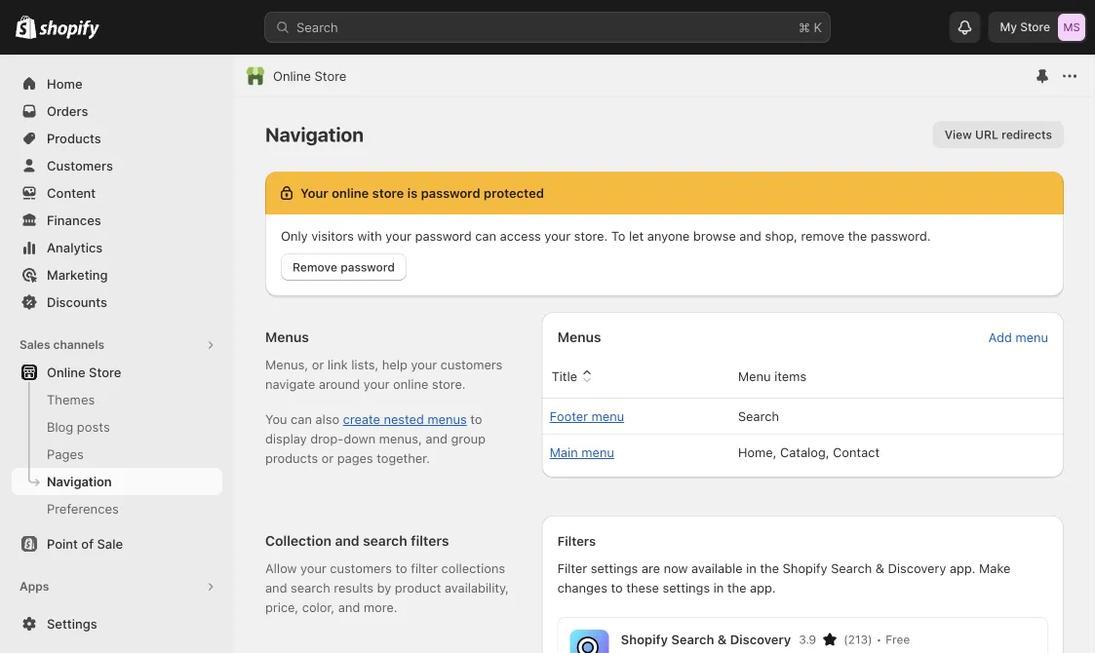 Task type: vqa. For each thing, say whether or not it's contained in the screenshot.
Add Your First Product group
no



Task type: describe. For each thing, give the bounding box(es) containing it.
add apps button
[[12, 601, 222, 628]]

home
[[47, 76, 83, 91]]

posts
[[77, 420, 110, 435]]

sales
[[20, 338, 50, 352]]

sale
[[97, 537, 123, 552]]

marketing
[[47, 267, 108, 282]]

blog posts link
[[12, 414, 222, 441]]

2 horizontal spatial store
[[1021, 20, 1051, 34]]

themes
[[47, 392, 95, 407]]

analytics
[[47, 240, 103, 255]]

discounts link
[[12, 289, 222, 316]]

content link
[[12, 180, 222, 207]]

point of sale link
[[12, 531, 222, 558]]

my store
[[1001, 20, 1051, 34]]

finances link
[[12, 207, 222, 234]]

online store image
[[246, 66, 265, 86]]

add
[[47, 607, 71, 622]]

shopify image
[[39, 20, 100, 39]]

orders link
[[12, 98, 222, 125]]

0 horizontal spatial store
[[89, 365, 121, 380]]

navigation
[[47, 474, 112, 489]]

home link
[[12, 70, 222, 98]]

⌘ k
[[799, 20, 823, 35]]

orders
[[47, 103, 88, 119]]

search
[[297, 20, 338, 35]]

1 vertical spatial online
[[47, 365, 86, 380]]

pages link
[[12, 441, 222, 468]]

0 vertical spatial online store
[[273, 68, 347, 83]]

0 horizontal spatial online store
[[47, 365, 121, 380]]

discounts
[[47, 295, 107, 310]]

point of sale
[[47, 537, 123, 552]]

of
[[81, 537, 94, 552]]

preferences link
[[12, 496, 222, 523]]

blog posts
[[47, 420, 110, 435]]

content
[[47, 185, 96, 201]]

k
[[814, 20, 823, 35]]

1 vertical spatial online store link
[[12, 359, 222, 386]]



Task type: locate. For each thing, give the bounding box(es) containing it.
online
[[273, 68, 311, 83], [47, 365, 86, 380]]

0 vertical spatial store
[[1021, 20, 1051, 34]]

products
[[47, 131, 101, 146]]

pages
[[47, 447, 84, 462]]

online store down search
[[273, 68, 347, 83]]

my store image
[[1059, 14, 1086, 41]]

0 horizontal spatial online
[[47, 365, 86, 380]]

1 vertical spatial online store
[[47, 365, 121, 380]]

customers link
[[12, 152, 222, 180]]

preferences
[[47, 502, 119, 517]]

online store
[[273, 68, 347, 83], [47, 365, 121, 380]]

online store down channels
[[47, 365, 121, 380]]

shopify image
[[16, 15, 36, 39]]

1 horizontal spatial online
[[273, 68, 311, 83]]

channels
[[53, 338, 105, 352]]

online right online store image
[[273, 68, 311, 83]]

1 horizontal spatial online store link
[[273, 66, 347, 86]]

marketing link
[[12, 262, 222, 289]]

1 horizontal spatial store
[[315, 68, 347, 83]]

⌘
[[799, 20, 811, 35]]

store
[[1021, 20, 1051, 34], [315, 68, 347, 83], [89, 365, 121, 380]]

online down sales channels
[[47, 365, 86, 380]]

themes link
[[12, 386, 222, 414]]

1 vertical spatial store
[[315, 68, 347, 83]]

apps
[[20, 580, 49, 594]]

finances
[[47, 213, 101, 228]]

store right the my
[[1021, 20, 1051, 34]]

customers
[[47, 158, 113, 173]]

blog
[[47, 420, 73, 435]]

0 horizontal spatial online store link
[[12, 359, 222, 386]]

analytics link
[[12, 234, 222, 262]]

apps
[[75, 607, 105, 622]]

my
[[1001, 20, 1018, 34]]

point
[[47, 537, 78, 552]]

settings link
[[12, 611, 222, 638]]

products link
[[12, 125, 222, 152]]

0 vertical spatial online
[[273, 68, 311, 83]]

apps button
[[12, 574, 222, 601]]

add apps
[[47, 607, 105, 622]]

point of sale button
[[0, 531, 234, 558]]

sales channels
[[20, 338, 105, 352]]

sales channels button
[[12, 332, 222, 359]]

online store link down channels
[[12, 359, 222, 386]]

0 vertical spatial online store link
[[273, 66, 347, 86]]

1 horizontal spatial online store
[[273, 68, 347, 83]]

2 vertical spatial store
[[89, 365, 121, 380]]

settings
[[47, 617, 97, 632]]

store down sales channels button
[[89, 365, 121, 380]]

online store link
[[273, 66, 347, 86], [12, 359, 222, 386]]

navigation link
[[12, 468, 222, 496]]

store down search
[[315, 68, 347, 83]]

online store link down search
[[273, 66, 347, 86]]



